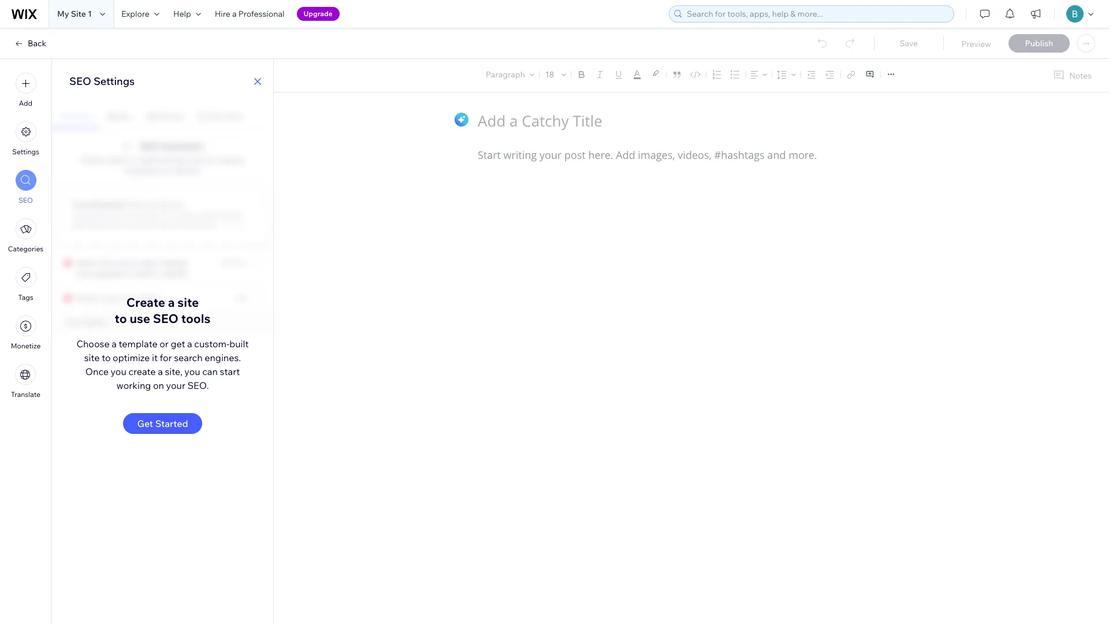 Task type: locate. For each thing, give the bounding box(es) containing it.
0 vertical spatial site
[[178, 295, 199, 310]]

seo
[[69, 75, 91, 88], [140, 140, 159, 152], [18, 196, 33, 205], [153, 311, 179, 326]]

1 horizontal spatial upgrade
[[304, 9, 333, 18]]

0 vertical spatial for
[[207, 155, 218, 165]]

a
[[232, 9, 237, 19], [111, 210, 115, 219], [196, 210, 200, 219], [168, 295, 175, 310], [112, 338, 117, 350], [187, 338, 192, 350], [158, 366, 163, 377]]

optimize down choose
[[157, 220, 185, 229]]

for inside choose a template or get a custom-built site to optimize it for search engines. once you create a site, you can start working on your seo.
[[160, 352, 172, 364]]

upgrade down focus
[[73, 210, 101, 219]]

(premium
[[124, 200, 156, 209]]

2 vertical spatial search
[[174, 352, 203, 364]]

get started
[[137, 418, 188, 429]]

keyword up 'related' on the left of page
[[94, 200, 123, 209]]

0 horizontal spatial assistant
[[59, 111, 94, 121]]

1 vertical spatial search
[[134, 268, 159, 279]]

for right visitors
[[207, 155, 218, 165]]

you up seo.
[[185, 366, 200, 377]]

started
[[155, 418, 188, 429]]

tab list
[[52, 104, 273, 129]]

categories button
[[8, 218, 43, 253]]

1 horizontal spatial keyword
[[201, 210, 229, 219]]

to inside allow this post to get indexed (may appear in search results)
[[133, 258, 141, 268]]

search inside allow this post to get indexed (may appear in search results)
[[134, 268, 159, 279]]

1 horizontal spatial search
[[174, 352, 203, 364]]

0 vertical spatial this
[[173, 155, 186, 165]]

0 vertical spatial post
[[188, 155, 205, 165]]

0 horizontal spatial you
[[111, 366, 126, 377]]

to inside choose a template or get a custom-built site to optimize it for search engines. once you create a site, you can start working on your seo.
[[102, 352, 111, 364]]

back button
[[14, 38, 46, 49]]

0 horizontal spatial for
[[160, 352, 172, 364]]

2 horizontal spatial get
[[171, 338, 185, 350]]

seo up categories button
[[18, 196, 33, 205]]

to inside "follow tasks to optimize this post for search engines and visitors"
[[129, 155, 136, 165]]

0 vertical spatial tasks
[[107, 155, 127, 165]]

settings button
[[12, 121, 39, 156]]

site,
[[165, 366, 183, 377]]

get inside choose a template or get a custom-built site to optimize it for search engines. once you create a site, you can start working on your seo.
[[171, 338, 185, 350]]

keyword
[[94, 200, 123, 209], [201, 210, 229, 219]]

get right or
[[171, 338, 185, 350]]

tasks inside "follow tasks to optimize this post for search engines and visitors"
[[107, 155, 127, 165]]

1 vertical spatial get
[[143, 258, 156, 268]]

optimize
[[138, 155, 171, 165], [157, 220, 185, 229], [113, 352, 150, 364]]

monetize
[[11, 342, 41, 350]]

1 vertical spatial upgrade
[[73, 210, 101, 219]]

get
[[73, 220, 84, 229], [143, 258, 156, 268], [171, 338, 185, 350]]

2 you from the left
[[185, 366, 200, 377]]

post down the seo assistant
[[188, 155, 205, 165]]

2 vertical spatial get
[[171, 338, 185, 350]]

1 vertical spatial optimize
[[157, 220, 185, 229]]

0 horizontal spatial post
[[114, 258, 132, 268]]

upgrade right professional
[[304, 9, 333, 18]]

follow
[[81, 155, 105, 165]]

assistant
[[59, 111, 94, 121], [162, 140, 203, 152]]

tags
[[18, 293, 33, 302]]

1 horizontal spatial you
[[185, 366, 200, 377]]

0 horizontal spatial settings
[[12, 147, 39, 156]]

my site 1
[[57, 9, 92, 19]]

1 vertical spatial for
[[160, 352, 172, 364]]

get inside allow this post to get indexed (may appear in search results)
[[143, 258, 156, 268]]

keyword up the post.
[[201, 210, 229, 219]]

1 vertical spatial and
[[230, 210, 242, 219]]

insights
[[82, 318, 108, 327]]

2 horizontal spatial search
[[219, 155, 244, 165]]

menu
[[0, 66, 51, 406]]

0 horizontal spatial and
[[157, 165, 171, 176]]

tools
[[181, 311, 211, 326]]

to
[[129, 155, 136, 165], [103, 210, 110, 219], [163, 210, 169, 219], [128, 220, 135, 229], [133, 258, 141, 268], [115, 311, 127, 326], [102, 352, 111, 364]]

this down choose
[[187, 220, 199, 229]]

assistant up visitors
[[162, 140, 203, 152]]

focus
[[73, 200, 93, 209]]

advanced
[[146, 111, 184, 121]]

1 horizontal spatial post
[[188, 155, 205, 165]]

2 vertical spatial this
[[99, 258, 113, 268]]

0 horizontal spatial get
[[73, 220, 84, 229]]

1 horizontal spatial this
[[173, 155, 186, 165]]

this down the seo assistant
[[173, 155, 186, 165]]

optimize down template on the left of page
[[113, 352, 150, 364]]

this right allow on the top left of page
[[99, 258, 113, 268]]

search inside choose a template or get a custom-built site to optimize it for search engines. once you create a site, you can start working on your seo.
[[174, 352, 203, 364]]

seo assistant
[[140, 140, 203, 152]]

1
[[88, 9, 92, 19]]

1 horizontal spatial settings
[[94, 75, 135, 88]]

0 vertical spatial search
[[219, 155, 244, 165]]

site
[[178, 295, 199, 310], [84, 352, 100, 364]]

1 horizontal spatial assistant
[[162, 140, 203, 152]]

0 vertical spatial upgrade
[[304, 9, 333, 18]]

tasks down premium
[[110, 220, 126, 229]]

0 horizontal spatial this
[[99, 258, 113, 268]]

assistant down seo settings
[[59, 111, 94, 121]]

site down choose
[[84, 352, 100, 364]]

1 horizontal spatial site
[[178, 295, 199, 310]]

focus keyword (premium feature) upgrade to a premium plan to choose a keyword and get related tasks to better optimize this post.
[[73, 200, 242, 229]]

you
[[111, 366, 126, 377], [185, 366, 200, 377]]

search up site,
[[174, 352, 203, 364]]

post
[[188, 155, 205, 165], [114, 258, 132, 268]]

basics button
[[101, 104, 139, 129]]

1 vertical spatial site
[[84, 352, 100, 364]]

seo up "follow tasks to optimize this post for search engines and visitors"
[[140, 140, 159, 152]]

0 horizontal spatial site
[[84, 352, 100, 364]]

search
[[219, 155, 244, 165], [134, 268, 159, 279], [174, 352, 203, 364]]

search inside "follow tasks to optimize this post for search engines and visitors"
[[219, 155, 244, 165]]

seo up assistant button
[[69, 75, 91, 88]]

and left visitors
[[157, 165, 171, 176]]

and up critical
[[230, 210, 242, 219]]

0 vertical spatial settings
[[94, 75, 135, 88]]

explore
[[121, 9, 150, 19]]

visitors
[[173, 165, 200, 176]]

once
[[85, 366, 109, 377]]

create
[[126, 295, 165, 310]]

get started button
[[123, 413, 202, 434]]

0 vertical spatial get
[[73, 220, 84, 229]]

settings up basics
[[94, 75, 135, 88]]

settings up seo button
[[12, 147, 39, 156]]

0 horizontal spatial upgrade
[[73, 210, 101, 219]]

1 horizontal spatial get
[[143, 258, 156, 268]]

post up write meta description at left top
[[114, 258, 132, 268]]

you up working
[[111, 366, 126, 377]]

2 horizontal spatial this
[[187, 220, 199, 229]]

and
[[157, 165, 171, 176], [230, 210, 242, 219]]

search down share in the left top of the page
[[219, 155, 244, 165]]

Add a Catchy Title text field
[[478, 111, 894, 131]]

working
[[116, 380, 151, 391]]

get left indexed
[[143, 258, 156, 268]]

to down 'feature)'
[[163, 210, 169, 219]]

for right it
[[160, 352, 172, 364]]

seo.
[[188, 380, 209, 391]]

0 horizontal spatial keyword
[[94, 200, 123, 209]]

to right follow on the left of the page
[[129, 155, 136, 165]]

it
[[152, 352, 158, 364]]

1 vertical spatial tasks
[[110, 220, 126, 229]]

to right in
[[133, 258, 141, 268]]

0 vertical spatial assistant
[[59, 111, 94, 121]]

premium
[[116, 210, 146, 219]]

assistant inside assistant button
[[59, 111, 94, 121]]

upgrade button
[[297, 7, 340, 21]]

add
[[19, 99, 32, 108]]

seo inside button
[[18, 196, 33, 205]]

related
[[85, 220, 108, 229]]

site up tools
[[178, 295, 199, 310]]

this
[[173, 155, 186, 165], [187, 220, 199, 229], [99, 258, 113, 268]]

seo up or
[[153, 311, 179, 326]]

tasks right follow on the left of the page
[[107, 155, 127, 165]]

get inside 'focus keyword (premium feature) upgrade to a premium plan to choose a keyword and get related tasks to better optimize this post.'
[[73, 220, 84, 229]]

optimize inside 'focus keyword (premium feature) upgrade to a premium plan to choose a keyword and get related tasks to better optimize this post.'
[[157, 220, 185, 229]]

write
[[76, 293, 97, 303]]

meta
[[99, 293, 118, 303]]

site inside create a site to use seo tools
[[178, 295, 199, 310]]

write meta description
[[76, 293, 162, 303]]

settings
[[94, 75, 135, 88], [12, 147, 39, 156]]

add button
[[15, 73, 36, 108]]

0 vertical spatial and
[[157, 165, 171, 176]]

menu containing add
[[0, 66, 51, 406]]

1 vertical spatial post
[[114, 258, 132, 268]]

get left 'related' on the left of page
[[73, 220, 84, 229]]

0 horizontal spatial search
[[134, 268, 159, 279]]

1 vertical spatial keyword
[[201, 210, 229, 219]]

post inside allow this post to get indexed (may appear in search results)
[[114, 258, 132, 268]]

tasks
[[107, 155, 127, 165], [110, 220, 126, 229]]

1 vertical spatial this
[[187, 220, 199, 229]]

to left use
[[115, 311, 127, 326]]

site inside choose a template or get a custom-built site to optimize it for search engines. once you create a site, you can start working on your seo.
[[84, 352, 100, 364]]

to up once
[[102, 352, 111, 364]]

create
[[129, 366, 156, 377]]

2 vertical spatial optimize
[[113, 352, 150, 364]]

notes
[[1070, 70, 1092, 81]]

this inside allow this post to get indexed (may appear in search results)
[[99, 258, 113, 268]]

a inside create a site to use seo tools
[[168, 295, 175, 310]]

low
[[234, 295, 247, 301]]

1 horizontal spatial and
[[230, 210, 242, 219]]

feature)
[[157, 200, 183, 209]]

0 vertical spatial optimize
[[138, 155, 171, 165]]

my
[[57, 9, 69, 19]]

search right in
[[134, 268, 159, 279]]

start
[[220, 366, 240, 377]]

optimize down the seo assistant
[[138, 155, 171, 165]]

hire a professional link
[[208, 0, 292, 28]]

1 horizontal spatial for
[[207, 155, 218, 165]]

your
[[166, 380, 185, 391]]



Task type: describe. For each thing, give the bounding box(es) containing it.
results)
[[161, 268, 188, 279]]

basics
[[108, 111, 132, 121]]

help
[[173, 9, 191, 19]]

seo settings
[[69, 75, 135, 88]]

description
[[120, 293, 162, 303]]

to down premium
[[128, 220, 135, 229]]

monetize button
[[11, 316, 41, 350]]

optimize inside "follow tasks to optimize this post for search engines and visitors"
[[138, 155, 171, 165]]

paragraph
[[486, 69, 525, 80]]

professional
[[239, 9, 285, 19]]

post insights
[[66, 318, 108, 327]]

allow this post to get indexed (may appear in search results)
[[76, 258, 188, 279]]

post inside "follow tasks to optimize this post for search engines and visitors"
[[188, 155, 205, 165]]

seo for seo assistant
[[140, 140, 159, 152]]

and inside "follow tasks to optimize this post for search engines and visitors"
[[157, 165, 171, 176]]

this inside 'focus keyword (premium feature) upgrade to a premium plan to choose a keyword and get related tasks to better optimize this post.'
[[187, 220, 199, 229]]

and inside 'focus keyword (premium feature) upgrade to a premium plan to choose a keyword and get related tasks to better optimize this post.'
[[230, 210, 242, 219]]

template
[[119, 338, 158, 350]]

to inside create a site to use seo tools
[[115, 311, 127, 326]]

on
[[153, 380, 164, 391]]

can
[[202, 366, 218, 377]]

appear
[[97, 268, 123, 279]]

in
[[125, 268, 132, 279]]

back
[[28, 38, 46, 49]]

Search for tools, apps, help & more... field
[[684, 6, 951, 22]]

notes button
[[1049, 68, 1096, 83]]

social share button
[[191, 104, 250, 129]]

hire a professional
[[215, 9, 285, 19]]

indexed
[[157, 258, 187, 268]]

optimize inside choose a template or get a custom-built site to optimize it for search engines. once you create a site, you can start working on your seo.
[[113, 352, 150, 364]]

social
[[198, 111, 220, 121]]

or
[[160, 338, 169, 350]]

better
[[136, 220, 156, 229]]

choose
[[77, 338, 110, 350]]

categories
[[8, 244, 43, 253]]

tags button
[[15, 267, 36, 302]]

use
[[130, 311, 150, 326]]

translate button
[[11, 364, 40, 399]]

create a site to use seo tools
[[115, 295, 211, 326]]

choose a template or get a custom-built site to optimize it for search engines. once you create a site, you can start working on your seo.
[[77, 338, 249, 391]]

get for template
[[171, 338, 185, 350]]

engines.
[[205, 352, 241, 364]]

to up 'related' on the left of page
[[103, 210, 110, 219]]

seo button
[[15, 170, 36, 205]]

post
[[66, 318, 80, 327]]

seo for seo
[[18, 196, 33, 205]]

allow
[[76, 258, 97, 268]]

1 vertical spatial settings
[[12, 147, 39, 156]]

share
[[222, 111, 243, 121]]

follow tasks to optimize this post for search engines and visitors
[[81, 155, 244, 176]]

paragraph button
[[484, 66, 537, 83]]

social share
[[198, 111, 243, 121]]

hire
[[215, 9, 231, 19]]

assistant button
[[52, 104, 101, 129]]

0 vertical spatial keyword
[[94, 200, 123, 209]]

upgrade inside button
[[304, 9, 333, 18]]

advanced button
[[139, 104, 191, 129]]

upgrade inside 'focus keyword (premium feature) upgrade to a premium plan to choose a keyword and get related tasks to better optimize this post.'
[[73, 210, 101, 219]]

critical
[[221, 260, 247, 266]]

engines
[[125, 165, 155, 176]]

tasks inside 'focus keyword (premium feature) upgrade to a premium plan to choose a keyword and get related tasks to better optimize this post.'
[[110, 220, 126, 229]]

post.
[[200, 220, 217, 229]]

choose
[[171, 210, 194, 219]]

this inside "follow tasks to optimize this post for search engines and visitors"
[[173, 155, 186, 165]]

seo for seo settings
[[69, 75, 91, 88]]

get
[[137, 418, 153, 429]]

for inside "follow tasks to optimize this post for search engines and visitors"
[[207, 155, 218, 165]]

tab list containing assistant
[[52, 104, 273, 129]]

help button
[[166, 0, 208, 28]]

1 you from the left
[[111, 366, 126, 377]]

seo inside create a site to use seo tools
[[153, 311, 179, 326]]

1 vertical spatial assistant
[[162, 140, 203, 152]]

plan
[[147, 210, 161, 219]]

site
[[71, 9, 86, 19]]

translate
[[11, 390, 40, 399]]

custom-
[[194, 338, 230, 350]]

built
[[230, 338, 249, 350]]

(may
[[76, 268, 95, 279]]

get for post
[[143, 258, 156, 268]]



Task type: vqa. For each thing, say whether or not it's contained in the screenshot.
or
yes



